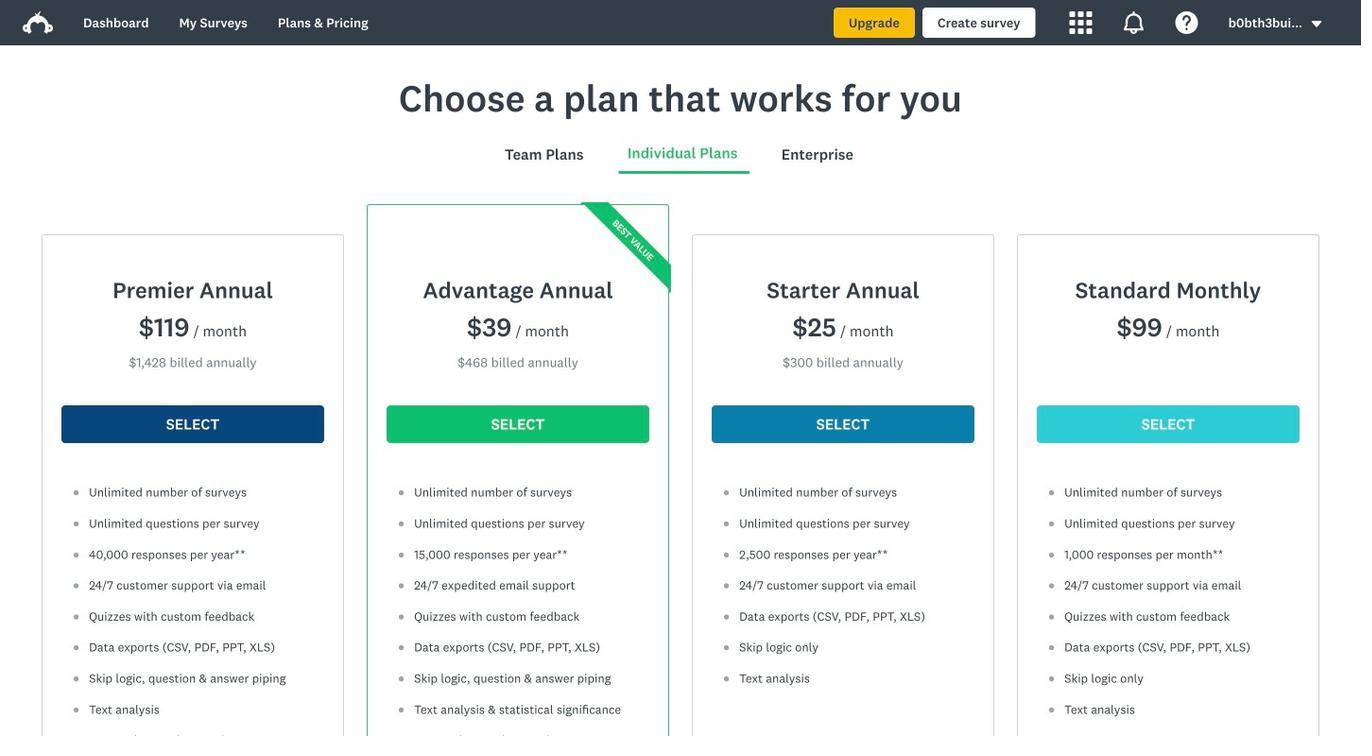 Task type: locate. For each thing, give the bounding box(es) containing it.
dropdown arrow icon image
[[1311, 17, 1324, 31], [1312, 21, 1322, 27]]

brand logo image
[[23, 8, 53, 38], [23, 11, 53, 34]]

products icon image
[[1070, 11, 1093, 34], [1070, 11, 1093, 34]]



Task type: describe. For each thing, give the bounding box(es) containing it.
notification center icon image
[[1123, 11, 1146, 34]]

2 brand logo image from the top
[[23, 11, 53, 34]]

1 brand logo image from the top
[[23, 8, 53, 38]]

help icon image
[[1176, 11, 1199, 34]]



Task type: vqa. For each thing, say whether or not it's contained in the screenshot.
help icon
yes



